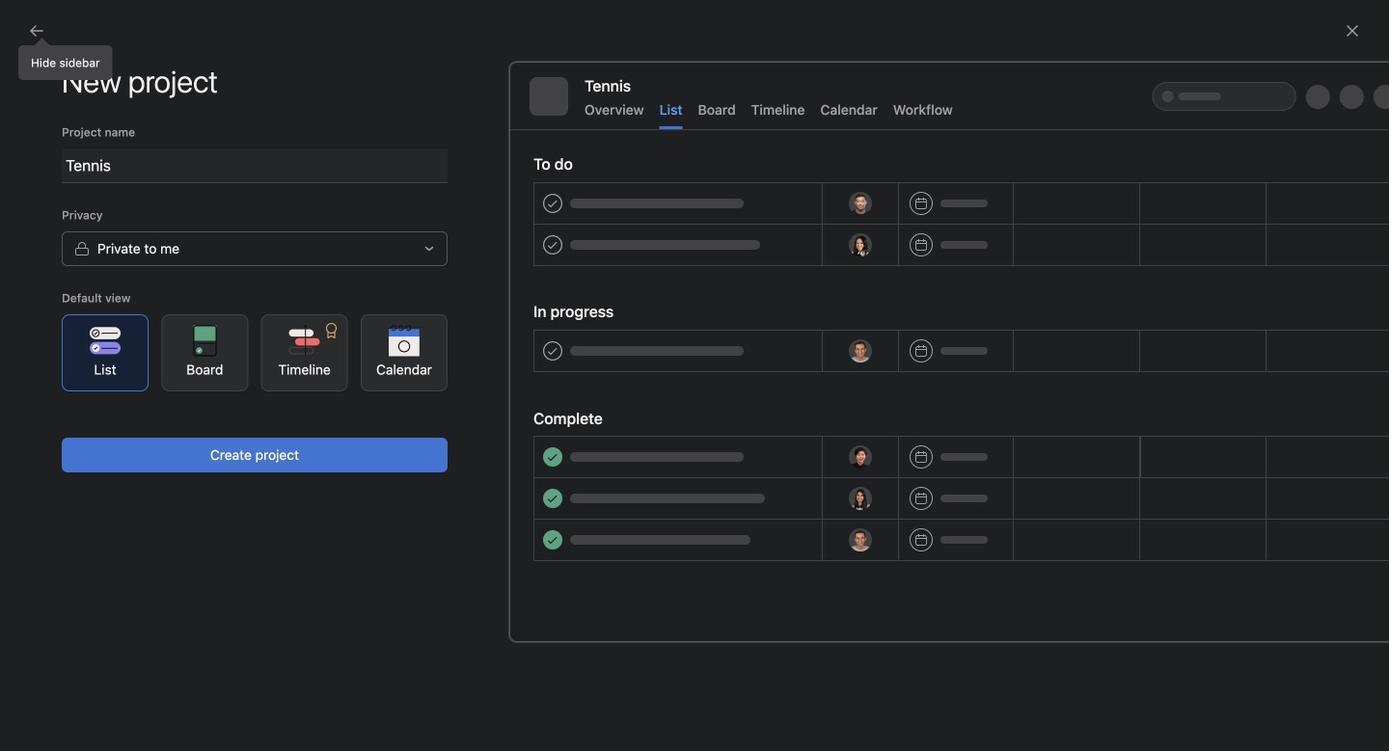 Task type: locate. For each thing, give the bounding box(es) containing it.
1 horizontal spatial list item
[[843, 334, 1089, 393]]

go back image
[[29, 23, 44, 39]]

0 horizontal spatial list item
[[263, 405, 803, 440]]

rocket image
[[862, 491, 885, 514]]

1 vertical spatial list item
[[263, 405, 803, 440]]

tooltip
[[19, 41, 111, 79]]

0 vertical spatial list item
[[843, 334, 1089, 393]]

this is a preview of your project image
[[510, 62, 1390, 643]]

list item
[[843, 334, 1089, 393], [263, 405, 803, 440]]

starred element
[[0, 307, 232, 376]]

close image
[[1345, 23, 1361, 39]]

projects element
[[0, 376, 232, 539]]

None text field
[[62, 149, 448, 183]]



Task type: vqa. For each thing, say whether or not it's contained in the screenshot.
1st Mark complete image from the bottom of the page
no



Task type: describe. For each thing, give the bounding box(es) containing it.
hide sidebar image
[[25, 15, 41, 31]]

add profile photo image
[[287, 288, 333, 334]]

line_and_symbols image
[[862, 421, 885, 444]]

insights element
[[0, 176, 232, 307]]

list image
[[1109, 352, 1132, 375]]

global element
[[0, 47, 232, 163]]

briefcase image
[[1109, 421, 1132, 444]]



